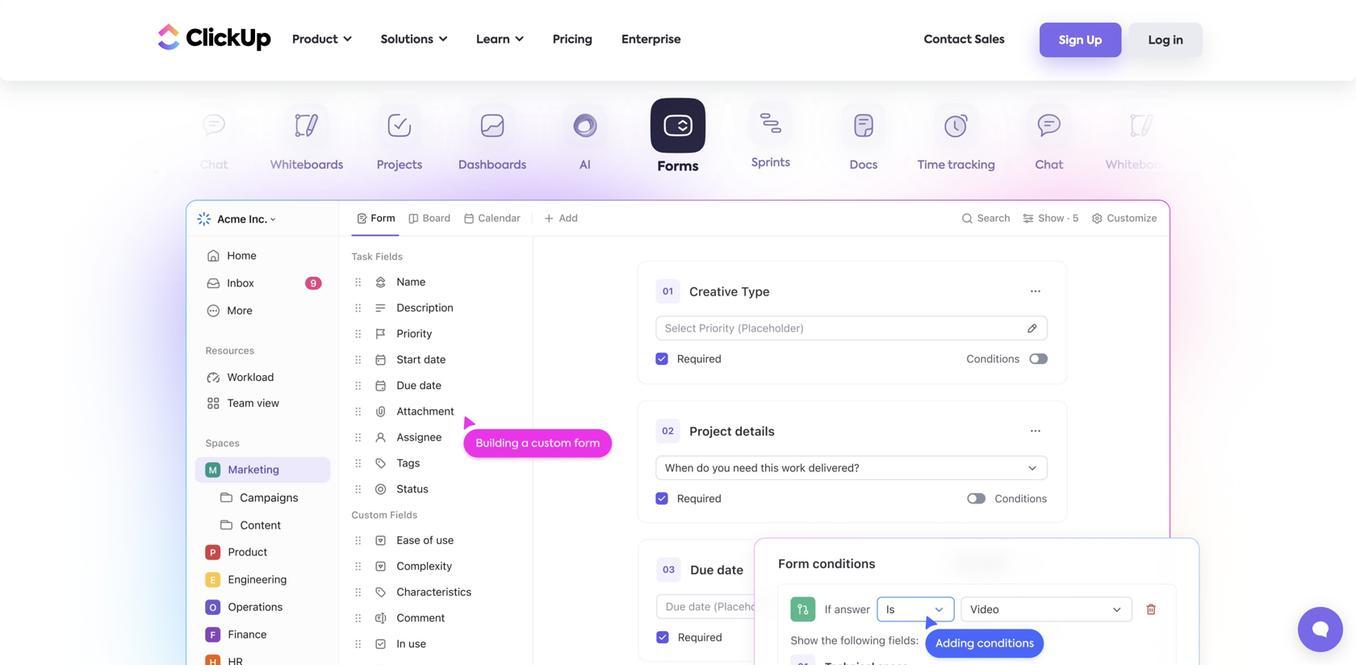 Task type: describe. For each thing, give the bounding box(es) containing it.
1 tracking from the left
[[112, 160, 160, 171]]

enterprise
[[622, 34, 681, 46]]

2 projects from the left
[[1212, 160, 1258, 171]]

contact sales
[[924, 34, 1005, 46]]

1 whiteboards from the left
[[270, 160, 343, 171]]

pricing link
[[545, 23, 601, 57]]

pricing
[[553, 34, 593, 46]]

ai button
[[539, 103, 632, 178]]

dashboards button
[[446, 103, 539, 178]]

1 whiteboards button from the left
[[260, 103, 353, 178]]

solutions
[[381, 34, 433, 46]]

ai
[[580, 160, 591, 171]]

1 chat from the left
[[200, 160, 228, 171]]

2 projects button from the left
[[1189, 103, 1282, 178]]

log in link
[[1129, 23, 1203, 57]]

sign up button
[[1040, 23, 1122, 57]]

log
[[1148, 35, 1170, 47]]

in
[[1173, 35, 1183, 47]]

2 time tracking from the left
[[918, 160, 995, 171]]

1 time tracking from the left
[[82, 160, 160, 171]]

2 time from the left
[[918, 160, 945, 171]]

learn
[[476, 34, 510, 46]]

sprints button
[[725, 101, 817, 176]]

2 time tracking button from the left
[[910, 103, 1003, 178]]

sign
[[1059, 35, 1084, 47]]

sales
[[975, 34, 1005, 46]]

2 whiteboards button from the left
[[1096, 103, 1189, 178]]

forms button
[[632, 98, 725, 178]]



Task type: vqa. For each thing, say whether or not it's contained in the screenshot.
'AI' button to the right
no



Task type: locate. For each thing, give the bounding box(es) containing it.
product
[[292, 34, 338, 46]]

1 chat button from the left
[[168, 103, 260, 178]]

0 horizontal spatial time tracking button
[[75, 103, 168, 178]]

1 horizontal spatial projects
[[1212, 160, 1258, 171]]

0 horizontal spatial whiteboards
[[270, 160, 343, 171]]

dashboards
[[458, 160, 526, 171]]

log in
[[1148, 35, 1183, 47]]

up
[[1087, 35, 1102, 47]]

whiteboards button
[[260, 103, 353, 178], [1096, 103, 1189, 178]]

forms image
[[185, 200, 1171, 665], [735, 521, 1219, 665]]

docs button
[[817, 103, 910, 178]]

1 horizontal spatial time tracking
[[918, 160, 995, 171]]

1 horizontal spatial chat button
[[1003, 103, 1096, 178]]

time tracking
[[82, 160, 160, 171], [918, 160, 995, 171]]

1 projects button from the left
[[353, 103, 446, 178]]

2 tracking from the left
[[948, 160, 995, 171]]

docs
[[850, 160, 878, 171]]

product button
[[284, 23, 360, 57]]

contact sales link
[[916, 23, 1013, 57]]

1 time from the left
[[82, 160, 110, 171]]

sign up
[[1059, 35, 1102, 47]]

0 horizontal spatial projects
[[377, 160, 422, 171]]

2 whiteboards from the left
[[1106, 160, 1179, 171]]

projects button
[[353, 103, 446, 178], [1189, 103, 1282, 178]]

chat
[[200, 160, 228, 171], [1035, 160, 1064, 171]]

2 chat button from the left
[[1003, 103, 1096, 178]]

0 horizontal spatial whiteboards button
[[260, 103, 353, 178]]

1 horizontal spatial projects button
[[1189, 103, 1282, 178]]

learn button
[[468, 23, 532, 57]]

clickup image
[[153, 22, 271, 52]]

0 horizontal spatial chat
[[200, 160, 228, 171]]

1 horizontal spatial tracking
[[948, 160, 995, 171]]

forms
[[657, 161, 699, 174]]

1 horizontal spatial whiteboards
[[1106, 160, 1179, 171]]

1 horizontal spatial whiteboards button
[[1096, 103, 1189, 178]]

1 horizontal spatial time tracking button
[[910, 103, 1003, 178]]

whiteboards
[[270, 160, 343, 171], [1106, 160, 1179, 171]]

tracking
[[112, 160, 160, 171], [948, 160, 995, 171]]

projects
[[377, 160, 422, 171], [1212, 160, 1258, 171]]

0 horizontal spatial projects button
[[353, 103, 446, 178]]

1 projects from the left
[[377, 160, 422, 171]]

contact
[[924, 34, 972, 46]]

1 horizontal spatial time
[[918, 160, 945, 171]]

time tracking button
[[75, 103, 168, 178], [910, 103, 1003, 178]]

chat button
[[168, 103, 260, 178], [1003, 103, 1096, 178]]

0 horizontal spatial chat button
[[168, 103, 260, 178]]

0 horizontal spatial time tracking
[[82, 160, 160, 171]]

1 time tracking button from the left
[[75, 103, 168, 178]]

2 chat from the left
[[1035, 160, 1064, 171]]

time
[[82, 160, 110, 171], [918, 160, 945, 171]]

sprints
[[752, 157, 790, 169]]

enterprise link
[[614, 23, 689, 57]]

0 horizontal spatial time
[[82, 160, 110, 171]]

solutions button
[[373, 23, 455, 57]]

1 horizontal spatial chat
[[1035, 160, 1064, 171]]

0 horizontal spatial tracking
[[112, 160, 160, 171]]



